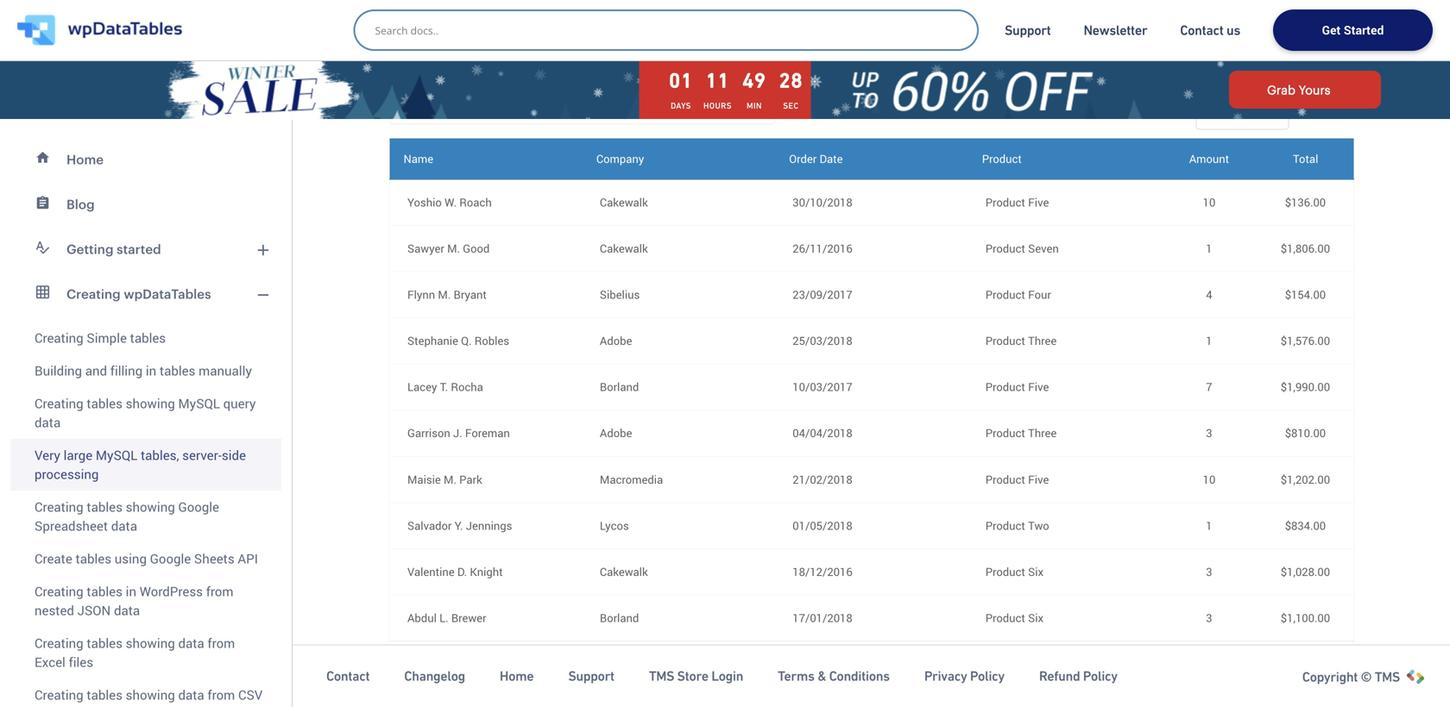 Task type: locate. For each thing, give the bounding box(es) containing it.
2 three from the top
[[1028, 426, 1057, 441]]

23/09/2017
[[793, 287, 853, 303]]

in
[[146, 362, 156, 380], [126, 583, 136, 601]]

creating up nested
[[35, 583, 83, 601]]

1 vertical spatial five
[[1028, 380, 1049, 395]]

home link up blog
[[10, 137, 281, 182]]

2 1 from the top
[[1206, 333, 1213, 349]]

0 horizontal spatial home
[[66, 152, 104, 167]]

showing inside creating tables showing data from csv files
[[126, 687, 175, 704]]

tables up spreadsheet
[[87, 499, 123, 516]]

2 adobe from the top
[[600, 426, 632, 441]]

creating up building
[[35, 329, 83, 347]]

0 vertical spatial contact
[[1180, 22, 1224, 38]]

files inside the creating tables showing data from excel files
[[69, 654, 93, 672]]

foreman
[[465, 426, 510, 441]]

policy inside refund policy link
[[1083, 669, 1118, 685]]

tables inside the creating tables showing google spreadsheet data
[[87, 499, 123, 516]]

changelog link
[[404, 668, 465, 686]]

very large mysql tables, server-side processing link
[[10, 439, 281, 491]]

0 horizontal spatial in
[[126, 583, 136, 601]]

terms & conditions link
[[778, 668, 890, 686]]

tables inside creating tables showing data from csv files
[[87, 687, 123, 704]]

1 vertical spatial cakewalk
[[600, 241, 648, 256]]

154.00
[[1292, 287, 1326, 303]]

tables for creating tables showing google spreadsheet data
[[87, 499, 123, 516]]

0 vertical spatial product five
[[986, 195, 1049, 210]]

min
[[747, 101, 762, 111]]

showing down very large mysql tables, server-side processing link
[[126, 499, 175, 516]]

data inside creating tables showing mysql query data
[[35, 414, 61, 432]]

3 3 from the top
[[1206, 611, 1213, 626]]

cakewalk for good
[[600, 241, 648, 256]]

creating up creating simple tables
[[66, 287, 121, 302]]

21/02/2018
[[793, 472, 853, 488]]

building
[[35, 362, 82, 380]]

tables left using
[[76, 550, 111, 568]]

3 1 from the top
[[1206, 518, 1213, 534]]

2 cakewalk from the top
[[600, 241, 648, 256]]

0 vertical spatial borland
[[600, 380, 639, 395]]

data inside creating tables showing data from csv files
[[178, 687, 204, 704]]

1 3 from the top
[[1206, 426, 1213, 441]]

from inside creating tables showing data from csv files
[[208, 687, 235, 704]]

0 vertical spatial 10
[[1208, 106, 1221, 122]]

2 showing from the top
[[126, 499, 175, 516]]

cakewalk down company
[[600, 195, 648, 210]]

product six
[[986, 565, 1044, 580], [986, 611, 1044, 626]]

2 borland from the top
[[600, 611, 639, 626]]

1 horizontal spatial support link
[[1005, 22, 1051, 39]]

yoshio
[[408, 195, 442, 210]]

0 horizontal spatial to number field
[[1179, 686, 1240, 708]]

order date
[[789, 151, 843, 167]]

m. right flynn
[[438, 287, 451, 303]]

1 horizontal spatial home
[[500, 669, 534, 685]]

7
[[1206, 380, 1213, 395]]

six up refund
[[1028, 611, 1044, 626]]

0 vertical spatial support
[[1005, 22, 1051, 38]]

policy inside privacy policy 'link'
[[970, 669, 1005, 685]]

1 vertical spatial in
[[126, 583, 136, 601]]

2 vertical spatial five
[[1028, 472, 1049, 488]]

1,028.00
[[1287, 565, 1330, 580]]

home link right changelog
[[500, 668, 534, 686]]

creating tables showing mysql query data
[[35, 395, 256, 432]]

order
[[789, 151, 817, 167]]

product six down product two
[[986, 565, 1044, 580]]

3 cakewalk from the top
[[600, 565, 648, 580]]

hassle.
[[813, 5, 853, 18]]

from inside creating tables in wordpress from nested json data
[[206, 583, 234, 601]]

google for using
[[150, 550, 191, 568]]

data up using
[[111, 518, 137, 535]]

conditions
[[829, 669, 890, 685]]

mysql inside very large mysql tables, server-side processing
[[96, 447, 137, 464]]

0 horizontal spatial contact
[[326, 669, 370, 685]]

m. for flynn
[[438, 287, 451, 303]]

10
[[1208, 106, 1221, 122], [1203, 195, 1216, 210], [1203, 472, 1216, 488]]

showing
[[126, 395, 175, 413], [126, 499, 175, 516], [126, 635, 175, 653], [126, 687, 175, 704]]

creating wpdatatables link
[[10, 272, 281, 317]]

2 vertical spatial product five
[[986, 472, 1049, 488]]

1 policy from the left
[[970, 669, 1005, 685]]

2 selected from the left
[[1043, 677, 1085, 693]]

six for 17/01/2018
[[1028, 611, 1044, 626]]

filling
[[110, 362, 143, 380]]

name: activate to sort column ascending element
[[390, 138, 583, 179]]

tables for creating tables in wordpress from nested json data
[[87, 583, 123, 601]]

columns button
[[389, 56, 502, 90]]

1 horizontal spatial mysql
[[178, 395, 220, 413]]

834.00
[[1292, 518, 1326, 534]]

policy for refund policy
[[1083, 669, 1118, 685]]

1 from number field from the left
[[1179, 651, 1240, 682]]

1 horizontal spatial nothing selected
[[999, 677, 1085, 693]]

three for 3
[[1028, 426, 1057, 441]]

from number field for 1st "to" number field from the right
[[1275, 651, 1336, 682]]

1 vertical spatial adobe
[[600, 426, 632, 441]]

started
[[1344, 22, 1384, 38]]

showing down creating tables showing data from excel files link
[[126, 687, 175, 704]]

0 vertical spatial six
[[1028, 565, 1044, 580]]

refund policy link
[[1039, 668, 1118, 686]]

0 horizontal spatial support link
[[568, 668, 615, 686]]

excel
[[35, 654, 65, 672]]

2 nothing from the left
[[999, 677, 1040, 693]]

showing down "creating tables in wordpress from nested json data" "link"
[[126, 635, 175, 653]]

spreadsheet
[[35, 518, 108, 535]]

mysql right large
[[96, 447, 137, 464]]

1 showing from the top
[[126, 395, 175, 413]]

product for 23/09/2017
[[986, 287, 1026, 303]]

tables up json
[[87, 583, 123, 601]]

from
[[206, 583, 234, 601], [208, 635, 235, 653], [208, 687, 235, 704]]

0 vertical spatial three
[[1028, 333, 1057, 349]]

0 vertical spatial product six
[[986, 565, 1044, 580]]

0 vertical spatial cakewalk
[[600, 195, 648, 210]]

tables inside creating tables showing mysql query data
[[87, 395, 123, 413]]

1 six from the top
[[1028, 565, 1044, 580]]

showing inside creating tables showing mysql query data
[[126, 395, 175, 413]]

1 horizontal spatial home link
[[500, 668, 534, 686]]

roach
[[460, 195, 492, 210]]

cakewalk up sibelius in the left of the page
[[600, 241, 648, 256]]

1 horizontal spatial in
[[146, 362, 156, 380]]

tables up the building and filling in tables manually link
[[130, 329, 166, 347]]

1 vertical spatial contact
[[326, 669, 370, 685]]

1 horizontal spatial to number field
[[1275, 686, 1336, 708]]

1 vertical spatial three
[[1028, 426, 1057, 441]]

tms right ©
[[1375, 670, 1400, 685]]

0 vertical spatial home link
[[10, 137, 281, 182]]

0 vertical spatial five
[[1028, 195, 1049, 210]]

salvador y. jennings
[[408, 518, 512, 534]]

nothing selected
[[614, 677, 699, 693], [999, 677, 1085, 693]]

product for 25/03/2018
[[986, 333, 1026, 349]]

1 vertical spatial 1
[[1206, 333, 1213, 349]]

1 vertical spatial support link
[[568, 668, 615, 686]]

support link
[[1005, 22, 1051, 39], [568, 668, 615, 686]]

creating up excel
[[35, 635, 83, 653]]

in right the filling
[[146, 362, 156, 380]]

contact
[[1180, 22, 1224, 38], [326, 669, 370, 685]]

cakewalk
[[600, 195, 648, 210], [600, 241, 648, 256], [600, 565, 648, 580]]

0 vertical spatial adobe
[[600, 333, 632, 349]]

1 1 from the top
[[1206, 241, 1213, 256]]

3 for 1,100.00
[[1206, 611, 1213, 626]]

3 product five from the top
[[986, 472, 1049, 488]]

0 vertical spatial from
[[206, 583, 234, 601]]

1 horizontal spatial from number field
[[1275, 651, 1336, 682]]

1 horizontal spatial contact
[[1180, 22, 1224, 38]]

how
[[539, 5, 563, 18]]

five for 10/03/2017
[[1028, 380, 1049, 395]]

manually
[[199, 362, 252, 380]]

1,202.00
[[1287, 472, 1330, 488]]

0 horizontal spatial support
[[568, 669, 615, 685]]

tables for creating tables showing data from csv files
[[87, 687, 123, 704]]

home right changelog
[[500, 669, 534, 685]]

1 horizontal spatial nothing selected button
[[999, 670, 1143, 701]]

creating inside creating tables showing data from csv files
[[35, 687, 83, 704]]

1 vertical spatial from
[[208, 635, 235, 653]]

2 product three from the top
[[986, 426, 1057, 441]]

creating up spreadsheet
[[35, 499, 83, 516]]

1 vertical spatial m.
[[438, 287, 451, 303]]

1 vertical spatial google
[[150, 550, 191, 568]]

2 vertical spatial 1
[[1206, 518, 1213, 534]]

1 vertical spatial product three
[[986, 426, 1057, 441]]

blog link
[[10, 182, 281, 227]]

0 horizontal spatial mysql
[[96, 447, 137, 464]]

product for 26/11/2016
[[986, 241, 1026, 256]]

3 showing from the top
[[126, 635, 175, 653]]

policy right refund
[[1083, 669, 1118, 685]]

0 horizontal spatial home link
[[10, 137, 281, 182]]

1 five from the top
[[1028, 195, 1049, 210]]

google down server-
[[178, 499, 219, 516]]

tables down the creating tables showing data from excel files
[[87, 687, 123, 704]]

contact for contact
[[326, 669, 370, 685]]

1 nothing selected from the left
[[614, 677, 699, 693]]

home up blog
[[66, 152, 104, 167]]

1 cakewalk from the top
[[600, 195, 648, 210]]

2 from number field from the left
[[1275, 651, 1336, 682]]

six down two on the bottom right
[[1028, 565, 1044, 580]]

creating down building
[[35, 395, 83, 413]]

0 vertical spatial 3
[[1206, 426, 1213, 441]]

data right json
[[114, 602, 140, 620]]

borland for rocha
[[600, 380, 639, 395]]

0 horizontal spatial selected
[[657, 677, 699, 693]]

2 six from the top
[[1028, 611, 1044, 626]]

from for creating tables showing data from excel files
[[208, 635, 235, 653]]

2 vertical spatial cakewalk
[[600, 565, 648, 580]]

1 selected from the left
[[657, 677, 699, 693]]

1 product six from the top
[[986, 565, 1044, 580]]

1 horizontal spatial policy
[[1083, 669, 1118, 685]]

tables down json
[[87, 635, 123, 653]]

0 vertical spatial mysql
[[178, 395, 220, 413]]

from for creating tables showing data from csv files
[[208, 687, 235, 704]]

1 vertical spatial mysql
[[96, 447, 137, 464]]

product five
[[986, 195, 1049, 210], [986, 380, 1049, 395], [986, 472, 1049, 488]]

0 vertical spatial in
[[146, 362, 156, 380]]

showing inside the creating tables showing google spreadsheet data
[[126, 499, 175, 516]]

park
[[459, 472, 482, 488]]

days
[[671, 101, 691, 111]]

adobe down sibelius in the left of the page
[[600, 333, 632, 349]]

1 adobe from the top
[[600, 333, 632, 349]]

rocha
[[451, 380, 483, 395]]

product: activate to sort column ascending element
[[968, 138, 1161, 179]]

data inside creating tables in wordpress from nested json data
[[114, 602, 140, 620]]

showing down the building and filling in tables manually link
[[126, 395, 175, 413]]

To number field
[[1179, 686, 1240, 708], [1275, 686, 1336, 708]]

w.
[[445, 195, 457, 210]]

data left csv
[[178, 687, 204, 704]]

product for 04/04/2018
[[986, 426, 1026, 441]]

product five for 10/03/2017
[[986, 380, 1049, 395]]

1 vertical spatial 3
[[1206, 565, 1213, 580]]

1 vertical spatial product six
[[986, 611, 1044, 626]]

tables down and
[[87, 395, 123, 413]]

nothing selected for 2nd nothing selected button from the left
[[999, 677, 1085, 693]]

1 vertical spatial 10
[[1203, 195, 1216, 210]]

1 horizontal spatial tms
[[1375, 670, 1400, 685]]

building and filling in tables manually
[[35, 362, 252, 380]]

creating inside the creating tables showing google spreadsheet data
[[35, 499, 83, 516]]

From number field
[[1179, 651, 1240, 682], [1275, 651, 1336, 682]]

of
[[646, 5, 658, 18]]

0 horizontal spatial nothing selected
[[614, 677, 699, 693]]

from inside the creating tables showing data from excel files
[[208, 635, 235, 653]]

0 vertical spatial home
[[66, 152, 104, 167]]

creating down excel
[[35, 687, 83, 704]]

0 horizontal spatial nothing
[[614, 677, 654, 693]]

contact link
[[326, 668, 370, 686]]

m. left park
[[444, 472, 457, 488]]

0 horizontal spatial from number field
[[1179, 651, 1240, 682]]

amount
[[1189, 151, 1230, 167]]

17/01/2018
[[793, 611, 853, 626]]

0 vertical spatial files
[[69, 654, 93, 672]]

2 nothing selected from the left
[[999, 677, 1085, 693]]

mysql inside creating tables showing mysql query data
[[178, 395, 220, 413]]

2 product five from the top
[[986, 380, 1049, 395]]

2 vertical spatial from
[[208, 687, 235, 704]]

maisie m. park
[[408, 472, 482, 488]]

2 vertical spatial 10
[[1203, 472, 1216, 488]]

adobe
[[600, 333, 632, 349], [600, 426, 632, 441]]

2 policy from the left
[[1083, 669, 1118, 685]]

policy right privacy
[[970, 669, 1005, 685]]

order date: activate to sort column ascending element
[[776, 138, 968, 179]]

1 vertical spatial borland
[[600, 611, 639, 626]]

1 vertical spatial files
[[35, 706, 59, 708]]

0 vertical spatial google
[[178, 499, 219, 516]]

tables inside creating tables in wordpress from nested json data
[[87, 583, 123, 601]]

mysql left 'query'
[[178, 395, 220, 413]]

1 three from the top
[[1028, 333, 1057, 349]]

10 for 136.00
[[1203, 195, 1216, 210]]

query
[[223, 395, 256, 413]]

google inside the creating tables showing google spreadsheet data
[[178, 499, 219, 516]]

d.
[[457, 565, 467, 580]]

creating tables in wordpress from nested json data
[[35, 583, 234, 620]]

changelog
[[404, 669, 465, 685]]

nested
[[35, 602, 74, 620]]

2 product six from the top
[[986, 611, 1044, 626]]

the
[[376, 5, 397, 18]]

3 five from the top
[[1028, 472, 1049, 488]]

2 3 from the top
[[1206, 565, 1213, 580]]

0 horizontal spatial files
[[35, 706, 59, 708]]

creating for creating tables showing google spreadsheet data
[[35, 499, 83, 516]]

1 borland from the top
[[600, 380, 639, 395]]

1 horizontal spatial files
[[69, 654, 93, 672]]

mysql
[[178, 395, 220, 413], [96, 447, 137, 464]]

3 for 1,028.00
[[1206, 565, 1213, 580]]

1 product five from the top
[[986, 195, 1049, 210]]

0 vertical spatial product three
[[986, 333, 1057, 349]]

adobe up 'macromedia'
[[600, 426, 632, 441]]

1 horizontal spatial nothing
[[999, 677, 1040, 693]]

1 horizontal spatial selected
[[1043, 677, 1085, 693]]

borland
[[600, 380, 639, 395], [600, 611, 639, 626]]

1 vertical spatial six
[[1028, 611, 1044, 626]]

0 horizontal spatial policy
[[970, 669, 1005, 685]]

creating inside creating tables in wordpress from nested json data
[[35, 583, 83, 601]]

2 five from the top
[[1028, 380, 1049, 395]]

3 for 810.00
[[1206, 426, 1213, 441]]

creating inside the creating tables showing data from excel files
[[35, 635, 83, 653]]

amount: activate to sort column ascending element
[[1161, 138, 1258, 179]]

files right excel
[[69, 654, 93, 672]]

4 showing from the top
[[126, 687, 175, 704]]

in down using
[[126, 583, 136, 601]]

30/10/2018
[[793, 195, 853, 210]]

m. left good
[[447, 241, 460, 256]]

cakewalk down lycos
[[600, 565, 648, 580]]

j.
[[453, 426, 462, 441]]

10 inside button
[[1208, 106, 1221, 122]]

showing inside the creating tables showing data from excel files
[[126, 635, 175, 653]]

2 vertical spatial 3
[[1206, 611, 1213, 626]]

©
[[1361, 670, 1372, 685]]

data inside the creating tables showing data from excel files
[[178, 635, 204, 653]]

selected for 2nd nothing selected button from right
[[657, 677, 699, 693]]

0 horizontal spatial nothing selected button
[[614, 670, 757, 701]]

data inside the creating tables showing google spreadsheet data
[[111, 518, 137, 535]]

Search form search field
[[375, 18, 966, 42]]

create tables using google sheets api
[[35, 550, 258, 568]]

1 product three from the top
[[986, 333, 1057, 349]]

contact for contact us
[[1180, 22, 1224, 38]]

files down excel
[[35, 706, 59, 708]]

tables inside the creating tables showing data from excel files
[[87, 635, 123, 653]]

wordpress
[[140, 583, 203, 601]]

creating inside creating tables showing mysql query data
[[35, 395, 83, 413]]

product for 30/10/2018
[[986, 195, 1026, 210]]

0 vertical spatial m.
[[447, 241, 460, 256]]

data down wordpress
[[178, 635, 204, 653]]

To text field
[[793, 686, 951, 708]]

tms left store
[[649, 669, 674, 685]]

1 for 834.00
[[1206, 518, 1213, 534]]

using
[[115, 550, 147, 568]]

2 vertical spatial m.
[[444, 472, 457, 488]]

0 vertical spatial 1
[[1206, 241, 1213, 256]]

Name text field
[[408, 669, 565, 700]]

creating simple tables
[[35, 329, 166, 347]]

nothing selected button
[[614, 670, 757, 701], [999, 670, 1143, 701]]

product six up refund
[[986, 611, 1044, 626]]

data up very
[[35, 414, 61, 432]]

support
[[1005, 22, 1051, 38], [568, 669, 615, 685]]

from for creating tables in wordpress from nested json data
[[206, 583, 234, 601]]

us
[[1227, 22, 1241, 38]]

getting started
[[66, 242, 161, 257]]

cakewalk for roach
[[600, 195, 648, 210]]

creating for creating tables showing data from excel files
[[35, 635, 83, 653]]

google up wordpress
[[150, 550, 191, 568]]

files inside creating tables showing data from csv files
[[35, 706, 59, 708]]

product five for 21/02/2018
[[986, 472, 1049, 488]]

1 vertical spatial product five
[[986, 380, 1049, 395]]

product three
[[986, 333, 1057, 349], [986, 426, 1057, 441]]



Task type: vqa. For each thing, say whether or not it's contained in the screenshot.
the Examples in the left bottom of the page
no



Task type: describe. For each thing, give the bounding box(es) containing it.
knight
[[470, 565, 503, 580]]

stephanie q. robles
[[408, 333, 509, 349]]

y.
[[455, 518, 463, 534]]

creating tables in wordpress from nested json data link
[[10, 576, 281, 628]]

01
[[669, 69, 693, 92]]

0 horizontal spatial tms
[[649, 669, 674, 685]]

get started link
[[1273, 9, 1433, 51]]

10 button
[[1208, 100, 1277, 129]]

product six for 18/12/2016
[[986, 565, 1044, 580]]

tables for creating tables showing data from excel files
[[87, 635, 123, 653]]

1,990.00
[[1287, 380, 1330, 395]]

tables for creating tables showing mysql query data
[[87, 395, 123, 413]]

product six for 17/01/2018
[[986, 611, 1044, 626]]

terms
[[778, 669, 815, 685]]

and
[[85, 362, 107, 380]]

five for 30/10/2018
[[1028, 195, 1049, 210]]

11
[[706, 69, 730, 92]]

1 nothing from the left
[[614, 677, 654, 693]]

0 vertical spatial support link
[[1005, 22, 1051, 39]]

side
[[222, 447, 246, 464]]

selected for 2nd nothing selected button from the left
[[1043, 677, 1085, 693]]

policy for privacy policy
[[970, 669, 1005, 685]]

company
[[596, 151, 644, 167]]

refund
[[1039, 669, 1080, 685]]

grab
[[1267, 83, 1296, 97]]

getting started link
[[10, 227, 281, 272]]

creating for creating wpdatatables
[[66, 287, 121, 302]]

by-
[[430, 5, 448, 18]]

get
[[1322, 22, 1341, 38]]

large
[[64, 447, 92, 464]]

adobe for foreman
[[600, 426, 632, 441]]

csv
[[238, 687, 263, 704]]

create tables using google sheets api link
[[10, 543, 281, 576]]

1,806.00
[[1287, 241, 1330, 256]]

started
[[117, 242, 161, 257]]

abdul
[[408, 611, 437, 626]]

creating tables showing google spreadsheet data link
[[10, 491, 281, 543]]

building and filling in tables manually link
[[10, 355, 281, 388]]

in inside creating tables in wordpress from nested json data
[[126, 583, 136, 601]]

From text field
[[793, 651, 951, 682]]

total: activate to sort column ascending element
[[1258, 138, 1354, 179]]

product for 18/12/2016
[[986, 565, 1026, 580]]

tutorial
[[476, 5, 518, 18]]

m. for maisie
[[444, 472, 457, 488]]

from number field for 2nd "to" number field from right
[[1179, 651, 1240, 682]]

sibelius
[[600, 287, 640, 303]]

refund policy
[[1039, 669, 1118, 685]]

json
[[77, 602, 111, 620]]

showing for creating tables showing data from csv files
[[126, 687, 175, 704]]

maisie
[[408, 472, 441, 488]]

login
[[712, 669, 743, 685]]

1 vertical spatial home
[[500, 669, 534, 685]]

creating for creating simple tables
[[35, 329, 83, 347]]

2 to number field from the left
[[1275, 686, 1336, 708]]

very
[[35, 447, 60, 464]]

product for 01/05/2018
[[986, 518, 1026, 534]]

five for 21/02/2018
[[1028, 472, 1049, 488]]

huge
[[696, 5, 725, 18]]

garrison j. foreman
[[408, 426, 510, 441]]

product for 21/02/2018
[[986, 472, 1026, 488]]

&
[[818, 669, 826, 685]]

creating for creating tables showing data from csv files
[[35, 687, 83, 704]]

wpdatatables - tables and charts manager wordpress plugin image
[[17, 15, 182, 46]]

blog
[[66, 197, 95, 212]]

creating for creating tables in wordpress from nested json data
[[35, 583, 83, 601]]

tables down creating simple tables link at the left of page
[[160, 362, 195, 380]]

print
[[548, 65, 574, 81]]

tables for create tables using google sheets api
[[76, 550, 111, 568]]

nothing selected for 2nd nothing selected button from right
[[614, 677, 699, 693]]

contact us
[[1180, 22, 1241, 38]]

to
[[566, 5, 578, 18]]

privacy policy link
[[924, 668, 1005, 686]]

four
[[1028, 287, 1051, 303]]

google for showing
[[178, 499, 219, 516]]

136.00
[[1292, 195, 1326, 210]]

18/12/2016
[[793, 565, 853, 580]]

cakewalk for knight
[[600, 565, 648, 580]]

good
[[463, 241, 490, 256]]

810.00
[[1292, 426, 1326, 441]]

product five for 30/10/2018
[[986, 195, 1049, 210]]

1 horizontal spatial support
[[1005, 22, 1051, 38]]

lycos
[[600, 518, 629, 534]]

m. for sawyer
[[447, 241, 460, 256]]

product three for 04/04/2018
[[986, 426, 1057, 441]]

six for 18/12/2016
[[1028, 565, 1044, 580]]

borland for brewer
[[600, 611, 639, 626]]

three for 1
[[1028, 333, 1057, 349]]

simple
[[87, 329, 127, 347]]

l.
[[440, 611, 449, 626]]

copyright © tms
[[1303, 670, 1400, 685]]

jennings
[[466, 518, 512, 534]]

4
[[1206, 287, 1213, 303]]

creating tables showing data from excel files
[[35, 635, 235, 672]]

01/05/2018
[[793, 518, 853, 534]]

creating wpdatatables
[[66, 287, 211, 302]]

26/11/2016
[[793, 241, 853, 256]]

product for 17/01/2018
[[986, 611, 1026, 626]]

1 for 1,806.00
[[1206, 241, 1213, 256]]

terms & conditions
[[778, 669, 890, 685]]

wpdatatables
[[124, 287, 211, 302]]

Search input search field
[[375, 18, 966, 42]]

q.
[[461, 333, 472, 349]]

bryant
[[454, 287, 487, 303]]

lacey t. rocha
[[408, 380, 483, 395]]

1 for 1,576.00
[[1206, 333, 1213, 349]]

tables left with
[[728, 5, 764, 18]]

10 for 1,202.00
[[1203, 472, 1216, 488]]

yoshio w. roach
[[408, 195, 492, 210]]

product for 10/03/2017
[[986, 380, 1026, 395]]

files for creating tables showing data from excel files
[[69, 654, 93, 672]]

on
[[521, 5, 536, 18]]

product three for 25/03/2018
[[986, 333, 1057, 349]]

creating tables showing data from csv files link
[[10, 679, 281, 708]]

creating tables showing data from csv files
[[35, 687, 263, 708]]

create
[[35, 550, 72, 568]]

server-
[[182, 447, 222, 464]]

garrison
[[408, 426, 450, 441]]

showing for creating tables showing data from excel files
[[126, 635, 175, 653]]

robles
[[475, 333, 509, 349]]

tms store login
[[649, 669, 743, 685]]

stephanie
[[408, 333, 458, 349]]

flynn
[[408, 287, 435, 303]]

sec
[[783, 101, 799, 111]]

1 vertical spatial support
[[568, 669, 615, 685]]

1 to number field from the left
[[1179, 686, 1240, 708]]

product two
[[986, 518, 1050, 534]]

total
[[1293, 151, 1319, 167]]

grab yours
[[1267, 83, 1331, 97]]

creating for creating tables showing mysql query data
[[35, 395, 83, 413]]

name
[[404, 151, 434, 167]]

print button
[[513, 56, 591, 90]]

files for creating tables showing data from csv files
[[35, 706, 59, 708]]

company: activate to sort column ascending element
[[583, 138, 776, 179]]

showing for creating tables showing mysql query data
[[126, 395, 175, 413]]

showing for creating tables showing google spreadsheet data
[[126, 499, 175, 516]]

product inside 'element'
[[982, 151, 1022, 167]]

privacy
[[924, 669, 967, 685]]

1 nothing selected button from the left
[[614, 670, 757, 701]]

newsletter link
[[1084, 22, 1148, 39]]

valentine d. knight
[[408, 565, 503, 580]]

adobe for robles
[[600, 333, 632, 349]]

2 nothing selected button from the left
[[999, 670, 1143, 701]]

1 vertical spatial home link
[[500, 668, 534, 686]]



